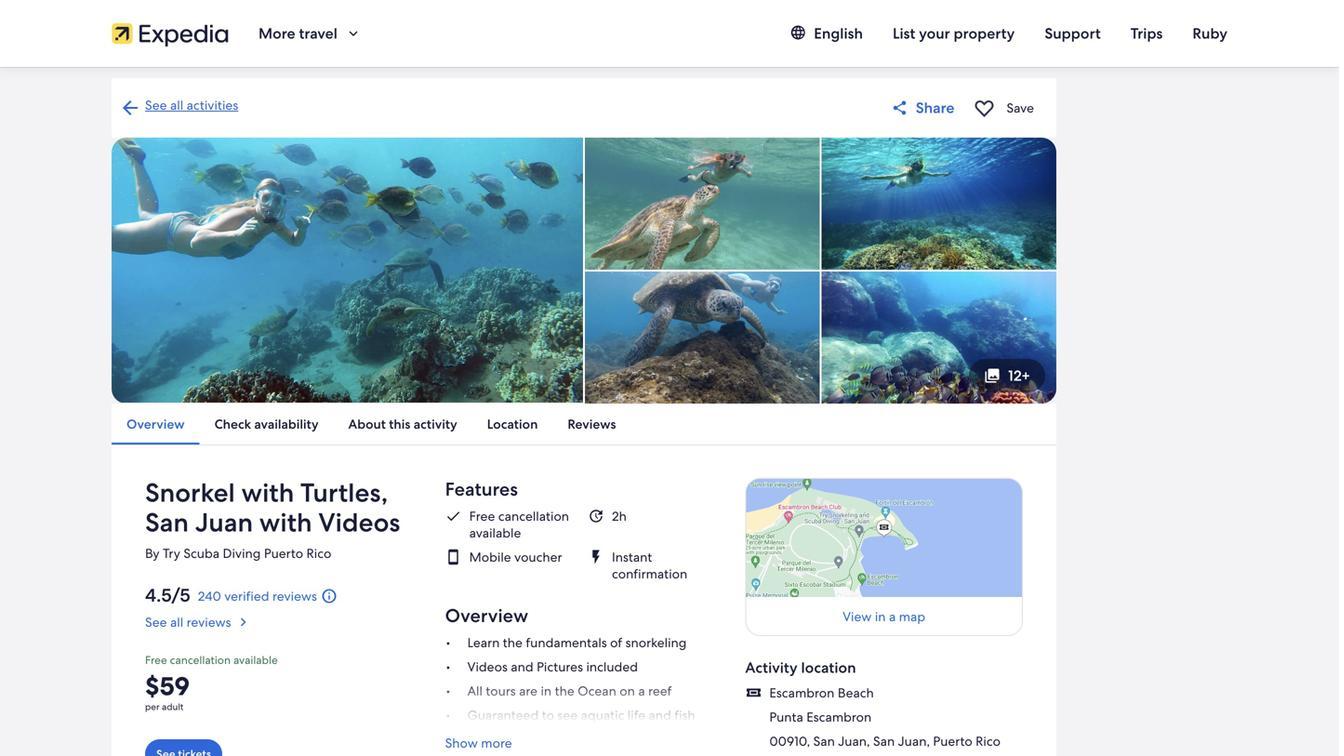 Task type: vqa. For each thing, say whether or not it's contained in the screenshot.
Cheap within the Buffalo Cheap Hotels Hotels In Buffalo
no



Task type: locate. For each thing, give the bounding box(es) containing it.
show
[[445, 735, 478, 752]]

woman snorkeling in puerto rico image
[[112, 138, 583, 403]]

voucher
[[515, 549, 562, 566]]

2 all from the top
[[170, 614, 183, 631]]

the right learn
[[503, 635, 523, 651]]

leading image
[[984, 368, 1001, 384]]

check availability link
[[200, 404, 334, 445]]

reviews inside button
[[273, 588, 317, 605]]

0 vertical spatial escambron
[[770, 685, 835, 702]]

free up the "$59"
[[145, 653, 167, 668]]

0 horizontal spatial reviews
[[187, 614, 231, 631]]

list containing overview
[[112, 404, 1057, 445]]

1 horizontal spatial cancellation
[[498, 508, 569, 525]]

available down directional image
[[234, 653, 278, 668]]

1 vertical spatial in
[[541, 683, 552, 700]]

all inside see all activities link
[[170, 97, 183, 114]]

with
[[241, 476, 294, 510], [259, 506, 312, 540]]

1 vertical spatial reviews
[[187, 614, 231, 631]]

available
[[470, 525, 521, 542], [234, 653, 278, 668]]

0 horizontal spatial puerto
[[264, 545, 303, 562]]

escambron
[[770, 685, 835, 702], [807, 709, 872, 726]]

reviews up see all reviews button
[[273, 588, 317, 605]]

0 vertical spatial cancellation
[[498, 508, 569, 525]]

all down 4.5/5
[[170, 614, 183, 631]]

aquatic
[[581, 707, 625, 724]]

cancellation
[[498, 508, 569, 525], [170, 653, 231, 668]]

small image inside free cancellation available list item
[[445, 508, 462, 525]]

2 snorkel with turtles, san juan with videos image from the left
[[822, 272, 1057, 404]]

1 vertical spatial escambron
[[807, 709, 872, 726]]

videos inside snorkel with turtles, san juan with videos by try scuba diving puerto rico
[[318, 506, 400, 540]]

1 vertical spatial videos
[[468, 659, 508, 676]]

videos and pictures included list item
[[445, 659, 723, 676]]

overview link
[[112, 404, 200, 445]]

1 horizontal spatial videos
[[468, 659, 508, 676]]

small image left the instant
[[588, 549, 605, 566]]

map
[[899, 609, 926, 625]]

list your property link
[[878, 17, 1030, 50]]

small image for english
[[790, 24, 807, 41]]

small image down features
[[445, 508, 462, 525]]

see for see all reviews
[[145, 614, 167, 631]]

puerto
[[264, 545, 303, 562], [934, 733, 973, 750]]

free down features
[[470, 508, 495, 525]]

small image inside the mobile voucher list item
[[445, 549, 462, 566]]

reef
[[649, 683, 672, 700]]

in right are
[[541, 683, 552, 700]]

see
[[558, 707, 578, 724]]

0 horizontal spatial juan,
[[839, 733, 870, 750]]

small image left mobile
[[445, 549, 462, 566]]

mobile voucher list item
[[445, 549, 581, 582]]

try
[[163, 545, 180, 562]]

small image left share
[[892, 100, 909, 116]]

2 guided snorkeling tour san juan with videos image from the left
[[822, 138, 1057, 270]]

small image inside instant confirmation list item
[[588, 549, 605, 566]]

small image inside 2h list item
[[588, 508, 605, 525]]

expedia logo image
[[112, 20, 229, 47]]

see right directional icon
[[145, 97, 167, 114]]

1 vertical spatial cancellation
[[170, 653, 231, 668]]

0 vertical spatial the
[[503, 635, 523, 651]]

1 vertical spatial a
[[639, 683, 645, 700]]

1 horizontal spatial free
[[470, 508, 495, 525]]

a left 'map'
[[889, 609, 896, 625]]

overview
[[127, 416, 185, 433], [445, 604, 529, 628]]

cancellation down see all reviews
[[170, 653, 231, 668]]

and up are
[[511, 659, 534, 676]]

pictures
[[537, 659, 583, 676]]

videos
[[318, 506, 400, 540], [468, 659, 508, 676]]

overview up snorkel
[[127, 416, 185, 433]]

small image inside the share dropdown button
[[892, 100, 909, 116]]

1 vertical spatial overview
[[445, 604, 529, 628]]

0 vertical spatial free
[[470, 508, 495, 525]]

directional image
[[119, 97, 141, 119]]

1 horizontal spatial and
[[649, 707, 672, 724]]

small image left 2h
[[588, 508, 605, 525]]

overview up learn
[[445, 604, 529, 628]]

see
[[145, 97, 167, 114], [145, 614, 167, 631]]

free cancellation available
[[470, 508, 569, 542], [145, 653, 278, 668]]

0 horizontal spatial rico
[[307, 545, 332, 562]]

0 horizontal spatial overview
[[127, 416, 185, 433]]

english
[[814, 24, 863, 43]]

directional image
[[235, 614, 252, 631]]

0 vertical spatial and
[[511, 659, 534, 676]]

juan,
[[839, 733, 870, 750], [898, 733, 930, 750]]

0 vertical spatial available
[[470, 525, 521, 542]]

reviews link
[[553, 404, 631, 445]]

1 see from the top
[[145, 97, 167, 114]]

0 horizontal spatial videos
[[318, 506, 400, 540]]

rico inside snorkel with turtles, san juan with videos by try scuba diving puerto rico
[[307, 545, 332, 562]]

0 horizontal spatial available
[[234, 653, 278, 668]]

juan, down beach
[[839, 733, 870, 750]]

list
[[112, 404, 1057, 445], [445, 508, 723, 582], [445, 635, 723, 724], [770, 709, 1023, 750]]

small image
[[445, 508, 462, 525], [588, 508, 605, 525], [445, 549, 462, 566]]

in right view on the bottom right of page
[[875, 609, 886, 625]]

1 horizontal spatial in
[[875, 609, 886, 625]]

guaranteed
[[468, 707, 539, 724]]

1 vertical spatial and
[[649, 707, 672, 724]]

about this activity
[[348, 416, 458, 433]]

available up mobile
[[470, 525, 521, 542]]

1 horizontal spatial rico
[[976, 733, 1001, 750]]

see all activities link
[[119, 97, 238, 119]]

free inside free cancellation available
[[470, 508, 495, 525]]

lob_activities image
[[746, 685, 762, 702], [747, 689, 761, 697]]

0 vertical spatial rico
[[307, 545, 332, 562]]

1 horizontal spatial the
[[555, 683, 575, 700]]

all inside overview element
[[170, 614, 183, 631]]

list containing punta escambron
[[770, 709, 1023, 750]]

1 vertical spatial free cancellation available
[[145, 653, 278, 668]]

guided snorkeling tour san juan with videos image
[[585, 138, 820, 270], [822, 138, 1057, 270]]

list
[[893, 24, 916, 43]]

this
[[389, 416, 411, 433]]

1 all from the top
[[170, 97, 183, 114]]

1 horizontal spatial a
[[889, 609, 896, 625]]

all for activities
[[170, 97, 183, 114]]

about this activity link
[[334, 404, 472, 445]]

0 horizontal spatial and
[[511, 659, 534, 676]]

fundamentals
[[526, 635, 607, 651]]

see down 4.5/5
[[145, 614, 167, 631]]

adult
[[162, 701, 184, 713]]

and right life
[[649, 707, 672, 724]]

0 horizontal spatial free cancellation available
[[145, 653, 278, 668]]

list item
[[746, 685, 1023, 750]]

0 horizontal spatial cancellation
[[170, 653, 231, 668]]

save
[[1007, 100, 1035, 116]]

videos and pictures included
[[468, 659, 638, 676]]

escambron down beach
[[807, 709, 872, 726]]

location link
[[472, 404, 553, 445]]

4.5/5
[[145, 583, 191, 608]]

a right on
[[639, 683, 645, 700]]

in
[[875, 609, 886, 625], [541, 683, 552, 700]]

1 vertical spatial available
[[234, 653, 278, 668]]

1 vertical spatial see
[[145, 614, 167, 631]]

beach
[[838, 685, 874, 702]]

image gallery element
[[112, 138, 1057, 404]]

ruby
[[1193, 24, 1228, 43]]

per
[[145, 701, 160, 713]]

snorkel
[[145, 476, 235, 510]]

0 vertical spatial overview
[[127, 416, 185, 433]]

the up see
[[555, 683, 575, 700]]

more
[[481, 735, 512, 752]]

reviews
[[273, 588, 317, 605], [187, 614, 231, 631]]

all left activities
[[170, 97, 183, 114]]

see all reviews
[[145, 614, 231, 631]]

free cancellation available down see all reviews
[[145, 653, 278, 668]]

1 horizontal spatial overview
[[445, 604, 529, 628]]

a
[[889, 609, 896, 625], [639, 683, 645, 700]]

0 horizontal spatial snorkel with turtles, san juan with videos image
[[585, 272, 820, 404]]

0 vertical spatial all
[[170, 97, 183, 114]]

0 horizontal spatial in
[[541, 683, 552, 700]]

san
[[145, 506, 189, 540], [814, 733, 835, 750], [874, 733, 895, 750]]

cancellation inside free cancellation available
[[498, 508, 569, 525]]

0 vertical spatial reviews
[[273, 588, 317, 605]]

0 vertical spatial free cancellation available
[[470, 508, 569, 542]]

snorkel with turtles, san juan with videos image
[[585, 272, 820, 404], [822, 272, 1057, 404]]

0 vertical spatial videos
[[318, 506, 400, 540]]

videos down learn
[[468, 659, 508, 676]]

see all reviews button
[[145, 614, 423, 631]]

reviews down 240 on the left of page
[[187, 614, 231, 631]]

english button
[[775, 17, 878, 50]]

small image for free cancellation available
[[445, 508, 462, 525]]

san right "00910,"
[[814, 733, 835, 750]]

support link
[[1030, 17, 1116, 50]]

0 vertical spatial a
[[889, 609, 896, 625]]

ocean
[[578, 683, 617, 700]]

1 guided snorkeling tour san juan with videos image from the left
[[585, 138, 820, 270]]

activity location
[[746, 658, 857, 678]]

1 vertical spatial all
[[170, 614, 183, 631]]

rico
[[307, 545, 332, 562], [976, 733, 1001, 750]]

turtles,
[[301, 476, 388, 510]]

1 vertical spatial the
[[555, 683, 575, 700]]

san up try on the left bottom of page
[[145, 506, 189, 540]]

small image inside 240 verified reviews button
[[321, 588, 338, 605]]

medium image
[[974, 97, 996, 119]]

00910, san juan, san juan, puerto rico list item
[[770, 733, 1023, 750]]

0 horizontal spatial free
[[145, 653, 167, 668]]

puerto right diving
[[264, 545, 303, 562]]

cancellation up the voucher
[[498, 508, 569, 525]]

2 see from the top
[[145, 614, 167, 631]]

snorkeling
[[626, 635, 687, 651]]

list item containing escambron beach
[[746, 685, 1023, 750]]

small image for instant confirmation
[[588, 549, 605, 566]]

about
[[348, 416, 386, 433]]

puerto down punta escambron list item
[[934, 733, 973, 750]]

location
[[487, 416, 538, 433]]

reviews for see all reviews
[[187, 614, 231, 631]]

1 horizontal spatial puerto
[[934, 733, 973, 750]]

escambron down the activity location
[[770, 685, 835, 702]]

share button
[[885, 86, 962, 130]]

juan, down punta escambron list item
[[898, 733, 930, 750]]

free cancellation available up mobile voucher
[[470, 508, 569, 542]]

share
[[916, 98, 955, 118]]

confirmation
[[612, 566, 688, 582]]

1 vertical spatial puerto
[[934, 733, 973, 750]]

1 horizontal spatial san
[[814, 733, 835, 750]]

small image left the "english"
[[790, 24, 807, 41]]

small image up see all reviews button
[[321, 588, 338, 605]]

of
[[610, 635, 623, 651]]

1 horizontal spatial reviews
[[273, 588, 317, 605]]

availability
[[254, 416, 319, 433]]

0 vertical spatial puerto
[[264, 545, 303, 562]]

mobile
[[470, 549, 511, 566]]

1 vertical spatial rico
[[976, 733, 1001, 750]]

show more
[[445, 735, 512, 752]]

instant confirmation
[[612, 549, 688, 582]]

1 horizontal spatial snorkel with turtles, san juan with videos image
[[822, 272, 1057, 404]]

san down punta escambron list item
[[874, 733, 895, 750]]

0 horizontal spatial a
[[639, 683, 645, 700]]

in inside list
[[541, 683, 552, 700]]

1 horizontal spatial guided snorkeling tour san juan with videos image
[[822, 138, 1057, 270]]

0 horizontal spatial san
[[145, 506, 189, 540]]

the
[[503, 635, 523, 651], [555, 683, 575, 700]]

1 horizontal spatial juan,
[[898, 733, 930, 750]]

videos up 240 verified reviews button
[[318, 506, 400, 540]]

240 verified reviews
[[198, 588, 317, 605]]

available inside list item
[[470, 525, 521, 542]]

more
[[259, 24, 296, 43]]

0 vertical spatial in
[[875, 609, 886, 625]]

snorkel with turtles, san juan with videos by try scuba diving puerto rico
[[145, 476, 400, 562]]

in inside button
[[875, 609, 886, 625]]

1 horizontal spatial available
[[470, 525, 521, 542]]

all
[[170, 97, 183, 114], [170, 614, 183, 631]]

free
[[470, 508, 495, 525], [145, 653, 167, 668]]

and
[[511, 659, 534, 676], [649, 707, 672, 724]]

small image
[[790, 24, 807, 41], [892, 100, 909, 116], [588, 549, 605, 566], [321, 588, 338, 605]]

small image inside english button
[[790, 24, 807, 41]]

activity and redemption location map image
[[746, 478, 1023, 597]]

0 vertical spatial see
[[145, 97, 167, 114]]

see inside overview element
[[145, 614, 167, 631]]

1 horizontal spatial free cancellation available
[[470, 508, 569, 542]]

escambron beach punta escambron 00910, san juan, san juan, puerto rico
[[770, 685, 1001, 750]]

0 horizontal spatial guided snorkeling tour san juan with videos image
[[585, 138, 820, 270]]



Task type: describe. For each thing, give the bounding box(es) containing it.
see all activities
[[145, 97, 238, 114]]

reviews for 240 verified reviews
[[273, 588, 317, 605]]

punta escambron list item
[[770, 709, 1023, 726]]

view
[[843, 609, 872, 625]]

small image for 2h
[[588, 508, 605, 525]]

list containing free cancellation available
[[445, 508, 723, 582]]

mobile voucher
[[470, 549, 562, 566]]

all for reviews
[[170, 614, 183, 631]]

Save activity Snorkel with Turtles, San Juan with Videos checkbox
[[970, 93, 1000, 123]]

more travel button
[[244, 17, 377, 50]]

included
[[587, 659, 638, 676]]

support
[[1045, 24, 1101, 43]]

tours
[[486, 683, 516, 700]]

puerto inside escambron beach punta escambron 00910, san juan, san juan, puerto rico
[[934, 733, 973, 750]]

are
[[519, 683, 538, 700]]

see for see all activities
[[145, 97, 167, 114]]

trailing image
[[345, 25, 362, 42]]

san inside snorkel with turtles, san juan with videos by try scuba diving puerto rico
[[145, 506, 189, 540]]

more travel
[[259, 24, 338, 43]]

small image for share
[[892, 100, 909, 116]]

medium image
[[974, 97, 996, 119]]

$59 per adult
[[145, 669, 190, 713]]

property
[[954, 24, 1015, 43]]

instant confirmation list item
[[588, 549, 723, 582]]

activity
[[746, 658, 798, 678]]

240 verified reviews button
[[198, 588, 423, 607]]

learn
[[468, 635, 500, 651]]

2h
[[612, 508, 627, 525]]

list your property
[[893, 24, 1015, 43]]

$59
[[145, 669, 190, 703]]

2 juan, from the left
[[898, 733, 930, 750]]

list containing learn the fundamentals of snorkeling
[[445, 635, 723, 724]]

juan
[[195, 506, 253, 540]]

location
[[801, 658, 857, 678]]

guaranteed to see aquatic life and fish list item
[[445, 707, 723, 724]]

punta
[[770, 709, 804, 726]]

instant
[[612, 549, 652, 566]]

small image for mobile voucher
[[445, 549, 462, 566]]

12+
[[1009, 366, 1031, 386]]

00910,
[[770, 733, 811, 750]]

learn the fundamentals of snorkeling
[[468, 635, 687, 651]]

to
[[542, 707, 554, 724]]

life
[[628, 707, 646, 724]]

on
[[620, 683, 635, 700]]

all tours are in the ocean on a reef
[[468, 683, 672, 700]]

0 horizontal spatial the
[[503, 635, 523, 651]]

1 vertical spatial free
[[145, 653, 167, 668]]

verified
[[224, 588, 269, 605]]

reviews
[[568, 416, 616, 433]]

guaranteed to see aquatic life and fish
[[468, 707, 696, 724]]

features
[[445, 477, 518, 502]]

1 snorkel with turtles, san juan with videos image from the left
[[585, 272, 820, 404]]

all
[[468, 683, 483, 700]]

fish
[[675, 707, 696, 724]]

12+ button
[[970, 359, 1046, 393]]

puerto inside snorkel with turtles, san juan with videos by try scuba diving puerto rico
[[264, 545, 303, 562]]

all tours are in the ocean on a reef list item
[[445, 683, 723, 700]]

trips
[[1131, 24, 1163, 43]]

view in a map
[[843, 609, 926, 625]]

list inside list item
[[770, 709, 1023, 750]]

activity
[[414, 416, 458, 433]]

show more button
[[445, 735, 723, 752]]

activities
[[187, 97, 238, 114]]

rico inside escambron beach punta escambron 00910, san juan, san juan, puerto rico
[[976, 733, 1001, 750]]

trips link
[[1116, 17, 1178, 50]]

2h list item
[[588, 508, 723, 542]]

check
[[215, 416, 251, 433]]

free cancellation available list item
[[445, 508, 581, 542]]

overview element
[[112, 445, 1057, 756]]

a inside view in a map button
[[889, 609, 896, 625]]

check availability
[[215, 416, 319, 433]]

view in a map button
[[746, 478, 1023, 636]]

travel
[[299, 24, 338, 43]]

ruby button
[[1178, 17, 1243, 50]]

2 horizontal spatial san
[[874, 733, 895, 750]]

by
[[145, 545, 160, 562]]

1 juan, from the left
[[839, 733, 870, 750]]

overview inside list
[[127, 416, 185, 433]]

learn the fundamentals of snorkeling list item
[[445, 635, 723, 651]]

240
[[198, 588, 221, 605]]

diving
[[223, 545, 261, 562]]

scuba
[[184, 545, 220, 562]]



